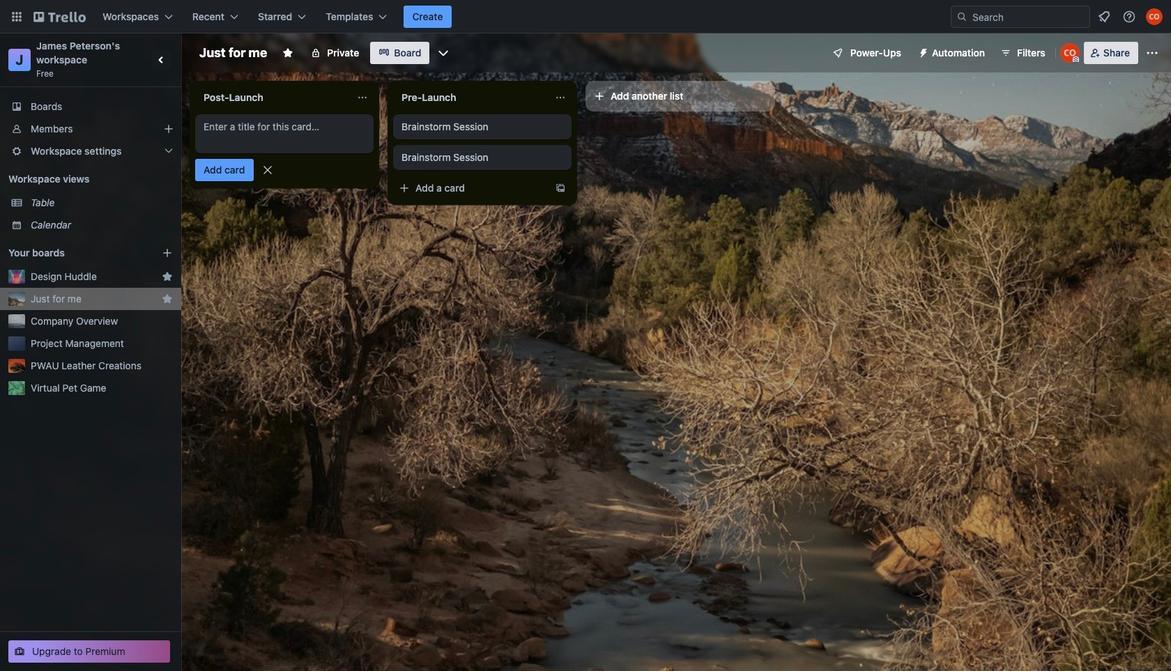 Task type: vqa. For each thing, say whether or not it's contained in the screenshot.
first ADD icon from the top of the page
no



Task type: describe. For each thing, give the bounding box(es) containing it.
open information menu image
[[1123, 10, 1137, 24]]

Search field
[[968, 7, 1090, 27]]

cancel image
[[261, 163, 274, 177]]

0 notifications image
[[1096, 8, 1113, 25]]

your boards with 6 items element
[[8, 245, 141, 262]]

search image
[[957, 11, 968, 22]]

customize views image
[[437, 46, 451, 60]]

show menu image
[[1146, 46, 1160, 60]]



Task type: locate. For each thing, give the bounding box(es) containing it.
add board image
[[162, 248, 173, 259]]

None text field
[[393, 86, 550, 109]]

sm image
[[913, 42, 933, 61]]

christina overa (christinaovera) image
[[1061, 43, 1080, 63]]

primary element
[[0, 0, 1172, 33]]

workspace navigation collapse icon image
[[152, 50, 172, 70]]

star or unstar board image
[[283, 47, 294, 59]]

None text field
[[195, 86, 352, 109]]

back to home image
[[33, 6, 86, 28]]

this member is an admin of this board. image
[[1073, 56, 1080, 63]]

2 starred icon image from the top
[[162, 294, 173, 305]]

starred icon image
[[162, 271, 173, 282], [162, 294, 173, 305]]

Board name text field
[[193, 42, 274, 64]]

1 starred icon image from the top
[[162, 271, 173, 282]]

Enter a title for this card… text field
[[195, 114, 374, 153]]

christina overa (christinaovera) image
[[1147, 8, 1163, 25]]

0 vertical spatial starred icon image
[[162, 271, 173, 282]]

1 vertical spatial starred icon image
[[162, 294, 173, 305]]

create from template… image
[[555, 183, 566, 194]]



